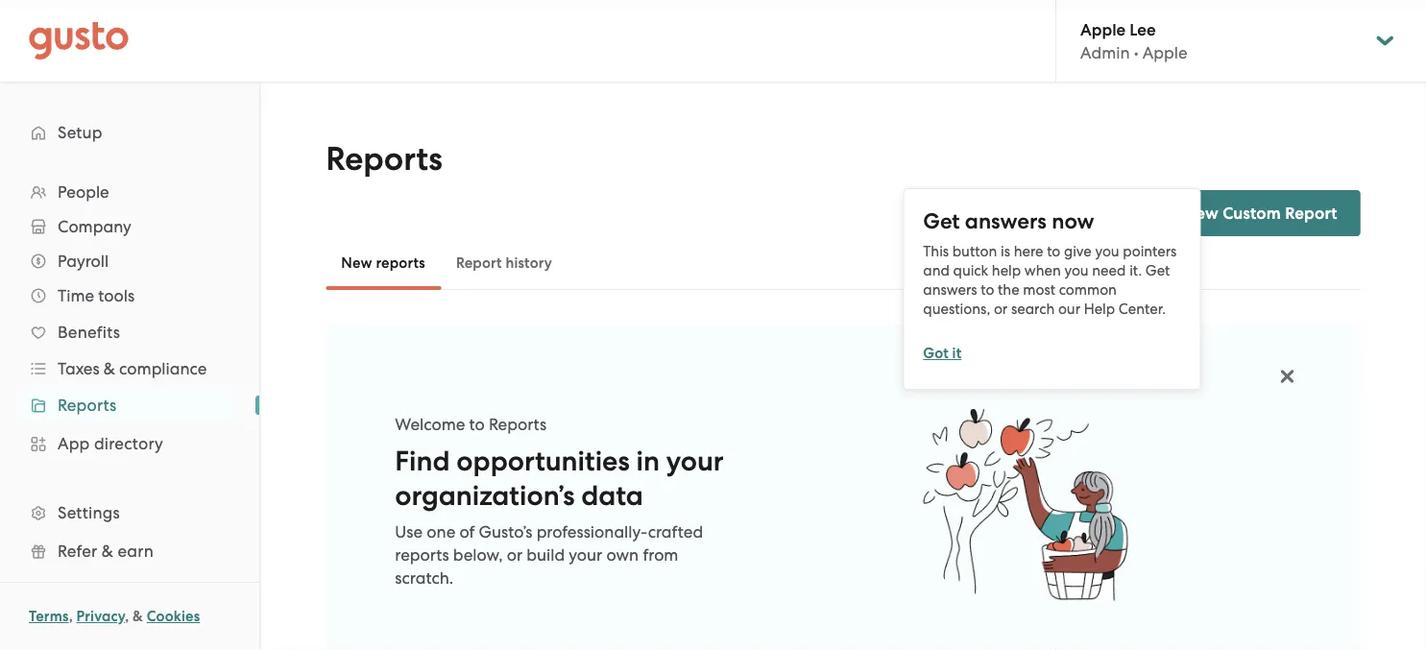 Task type: locate. For each thing, give the bounding box(es) containing it.
get
[[923, 208, 960, 234], [1146, 262, 1170, 279]]

1 , from the left
[[69, 608, 73, 625]]

find
[[395, 445, 450, 477]]

or down gusto's
[[507, 546, 523, 565]]

refer & earn
[[58, 542, 154, 561]]

1 horizontal spatial reports
[[326, 140, 443, 179]]

terms
[[29, 608, 69, 625]]

0 vertical spatial you
[[1096, 243, 1120, 260]]

0 vertical spatial or
[[994, 300, 1008, 317]]

custom
[[1223, 203, 1282, 223]]

1 vertical spatial you
[[1065, 262, 1089, 279]]

apple up admin
[[1081, 19, 1126, 39]]

earn
[[118, 542, 154, 561]]

& inside dropdown button
[[104, 359, 115, 379]]

settings link
[[19, 496, 240, 530]]

or inside get answers now this button is here to give you pointers and quick help when you need it. get answers to the most common questions, or search our help center.
[[994, 300, 1008, 317]]

setup link
[[19, 115, 240, 150]]

0 horizontal spatial to
[[469, 415, 485, 434]]

people button
[[19, 175, 240, 209]]

privacy
[[76, 608, 125, 625]]

taxes
[[58, 359, 100, 379]]

0 vertical spatial your
[[667, 445, 724, 477]]

help
[[1084, 300, 1116, 317]]

2 horizontal spatial reports
[[489, 415, 547, 434]]

0 horizontal spatial or
[[507, 546, 523, 565]]

1 horizontal spatial report
[[1286, 203, 1338, 223]]

or inside use one of gusto's professionally-crafted reports below, or build your own from scratch.
[[507, 546, 523, 565]]

1 vertical spatial or
[[507, 546, 523, 565]]

new for new custom report
[[1184, 203, 1219, 223]]

1 horizontal spatial your
[[667, 445, 724, 477]]

your down professionally-
[[569, 546, 603, 565]]

got it button
[[923, 342, 962, 365]]

0 vertical spatial to
[[1047, 243, 1061, 260]]

report inside button
[[456, 255, 502, 272]]

tools
[[98, 286, 135, 305]]

time tools
[[58, 286, 135, 305]]

upgrade link
[[19, 573, 240, 607]]

to left the
[[981, 281, 995, 298]]

list
[[0, 175, 259, 648]]

get down pointers
[[1146, 262, 1170, 279]]

0 vertical spatial report
[[1286, 203, 1338, 223]]

0 vertical spatial &
[[104, 359, 115, 379]]

answers up 'questions,'
[[923, 281, 978, 298]]

or down the
[[994, 300, 1008, 317]]

answers up is
[[965, 208, 1047, 234]]

0 vertical spatial new
[[1184, 203, 1219, 223]]

1 horizontal spatial to
[[981, 281, 995, 298]]

our
[[1059, 300, 1081, 317]]

professionally-
[[537, 523, 648, 542]]

app directory link
[[19, 427, 240, 461]]

benefits
[[58, 323, 120, 342]]

list containing people
[[0, 175, 259, 648]]

0 horizontal spatial your
[[569, 546, 603, 565]]

to
[[1047, 243, 1061, 260], [981, 281, 995, 298], [469, 415, 485, 434]]

1 horizontal spatial or
[[994, 300, 1008, 317]]

button
[[953, 243, 998, 260]]

1 vertical spatial report
[[456, 255, 502, 272]]

reports
[[326, 140, 443, 179], [58, 396, 117, 415], [489, 415, 547, 434]]

& left earn
[[102, 542, 113, 561]]

lee
[[1130, 19, 1156, 39]]

to up when
[[1047, 243, 1061, 260]]

crafted
[[648, 523, 703, 542]]

reports
[[376, 255, 425, 272], [395, 546, 449, 565]]

reports link
[[19, 388, 240, 423]]

1 vertical spatial reports
[[395, 546, 449, 565]]

history
[[506, 255, 552, 272]]

of
[[460, 523, 475, 542]]

from
[[643, 546, 679, 565]]

organization's
[[395, 479, 575, 512]]

& right taxes at the left of page
[[104, 359, 115, 379]]

build
[[527, 546, 565, 565]]

1 horizontal spatial new
[[1184, 203, 1219, 223]]

apple right •
[[1143, 43, 1188, 62]]

reports inside gusto navigation element
[[58, 396, 117, 415]]

use one of gusto's professionally-crafted reports below, or build your own from scratch.
[[395, 523, 703, 588]]

is
[[1001, 243, 1011, 260]]

questions,
[[923, 300, 991, 317]]

your right 'in'
[[667, 445, 724, 477]]

0 horizontal spatial get
[[923, 208, 960, 234]]

0 vertical spatial reports
[[376, 255, 425, 272]]

report left history on the top of page
[[456, 255, 502, 272]]

you
[[1096, 243, 1120, 260], [1065, 262, 1089, 279]]

apple
[[1081, 19, 1126, 39], [1143, 43, 1188, 62]]

1 horizontal spatial ,
[[125, 608, 129, 625]]

0 horizontal spatial reports
[[58, 396, 117, 415]]

gusto's
[[479, 523, 533, 542]]

or
[[994, 300, 1008, 317], [507, 546, 523, 565]]

2 , from the left
[[125, 608, 129, 625]]

get up this
[[923, 208, 960, 234]]

0 horizontal spatial report
[[456, 255, 502, 272]]

&
[[104, 359, 115, 379], [102, 542, 113, 561], [133, 608, 143, 625]]

,
[[69, 608, 73, 625], [125, 608, 129, 625]]

center.
[[1119, 300, 1166, 317]]

apple lee admin • apple
[[1081, 19, 1188, 62]]

0 horizontal spatial new
[[341, 255, 373, 272]]

0 vertical spatial apple
[[1081, 19, 1126, 39]]

1 horizontal spatial you
[[1096, 243, 1120, 260]]

report history button
[[441, 240, 568, 286]]

new reports button
[[326, 240, 441, 286]]

your
[[667, 445, 724, 477], [569, 546, 603, 565]]

to right welcome
[[469, 415, 485, 434]]

answers
[[965, 208, 1047, 234], [923, 281, 978, 298]]

1 vertical spatial new
[[341, 255, 373, 272]]

in
[[637, 445, 660, 477]]

& down upgrade link
[[133, 608, 143, 625]]

scratch.
[[395, 569, 454, 588]]

1 vertical spatial get
[[1146, 262, 1170, 279]]

2 vertical spatial &
[[133, 608, 143, 625]]

, down upgrade link
[[125, 608, 129, 625]]

your inside find opportunities in your organization's data
[[667, 445, 724, 477]]

company button
[[19, 209, 240, 244]]

1 vertical spatial &
[[102, 542, 113, 561]]

below,
[[453, 546, 503, 565]]

new custom report
[[1184, 203, 1338, 223]]

report right custom
[[1286, 203, 1338, 223]]

0 horizontal spatial ,
[[69, 608, 73, 625]]

one
[[427, 523, 456, 542]]

1 vertical spatial your
[[569, 546, 603, 565]]

privacy link
[[76, 608, 125, 625]]

1 horizontal spatial apple
[[1143, 43, 1188, 62]]

need
[[1093, 262, 1126, 279]]

1 vertical spatial apple
[[1143, 43, 1188, 62]]

report
[[1286, 203, 1338, 223], [456, 255, 502, 272]]

you down give
[[1065, 262, 1089, 279]]

new
[[1184, 203, 1219, 223], [341, 255, 373, 272]]

you up the "need"
[[1096, 243, 1120, 260]]

payroll
[[58, 252, 109, 271]]

reports inside new reports button
[[376, 255, 425, 272]]

new inside button
[[341, 255, 373, 272]]

, left privacy
[[69, 608, 73, 625]]

most
[[1023, 281, 1056, 298]]

0 vertical spatial get
[[923, 208, 960, 234]]



Task type: describe. For each thing, give the bounding box(es) containing it.
quick
[[953, 262, 989, 279]]

gusto navigation element
[[0, 83, 259, 650]]

when
[[1025, 262, 1061, 279]]

own
[[607, 546, 639, 565]]

reports tab list
[[326, 236, 1361, 290]]

cookies button
[[147, 605, 200, 628]]

new custom report link
[[1137, 190, 1361, 236]]

new for new reports
[[341, 255, 373, 272]]

payroll button
[[19, 244, 240, 279]]

new reports
[[341, 255, 425, 272]]

pointers
[[1123, 243, 1177, 260]]

time tools button
[[19, 279, 240, 313]]

report history
[[456, 255, 552, 272]]

compliance
[[119, 359, 207, 379]]

•
[[1134, 43, 1139, 62]]

here
[[1014, 243, 1044, 260]]

app directory
[[58, 434, 163, 453]]

use
[[395, 523, 423, 542]]

faqs
[[1075, 203, 1114, 223]]

taxes & compliance
[[58, 359, 207, 379]]

1 vertical spatial answers
[[923, 281, 978, 298]]

taxes & compliance button
[[19, 352, 240, 386]]

welcome
[[395, 415, 465, 434]]

0 horizontal spatial apple
[[1081, 19, 1126, 39]]

reports inside use one of gusto's professionally-crafted reports below, or build your own from scratch.
[[395, 546, 449, 565]]

company
[[58, 217, 131, 236]]

directory
[[94, 434, 163, 453]]

terms , privacy , & cookies
[[29, 608, 200, 625]]

upgrade
[[58, 580, 126, 599]]

it.
[[1130, 262, 1142, 279]]

help
[[992, 262, 1021, 279]]

time
[[58, 286, 94, 305]]

home image
[[29, 22, 129, 60]]

the
[[998, 281, 1020, 298]]

people
[[58, 183, 109, 202]]

benefits link
[[19, 315, 240, 350]]

common
[[1059, 281, 1117, 298]]

1 vertical spatial to
[[981, 281, 995, 298]]

your inside use one of gusto's professionally-crafted reports below, or build your own from scratch.
[[569, 546, 603, 565]]

got it
[[923, 345, 962, 362]]

and
[[923, 262, 950, 279]]

welcome to reports
[[395, 415, 547, 434]]

find opportunities in your organization's data
[[395, 445, 724, 512]]

cookies
[[147, 608, 200, 625]]

2 vertical spatial to
[[469, 415, 485, 434]]

refer
[[58, 542, 97, 561]]

& for compliance
[[104, 359, 115, 379]]

terms link
[[29, 608, 69, 625]]

settings
[[58, 503, 120, 523]]

0 horizontal spatial you
[[1065, 262, 1089, 279]]

it
[[953, 345, 962, 362]]

1 horizontal spatial get
[[1146, 262, 1170, 279]]

refer & earn link
[[19, 534, 240, 569]]

faqs button
[[1052, 202, 1114, 225]]

setup
[[58, 123, 103, 142]]

0 vertical spatial answers
[[965, 208, 1047, 234]]

2 horizontal spatial to
[[1047, 243, 1061, 260]]

admin
[[1081, 43, 1130, 62]]

this
[[923, 243, 949, 260]]

search
[[1011, 300, 1055, 317]]

got
[[923, 345, 949, 362]]

data
[[581, 479, 644, 512]]

now
[[1052, 208, 1095, 234]]

get answers now this button is here to give you pointers and quick help when you need it. get answers to the most common questions, or search our help center.
[[923, 208, 1177, 317]]

app
[[58, 434, 90, 453]]

& for earn
[[102, 542, 113, 561]]

give
[[1064, 243, 1092, 260]]

opportunities
[[457, 445, 630, 477]]



Task type: vqa. For each thing, say whether or not it's contained in the screenshot.
Company DROPDOWN BUTTON
yes



